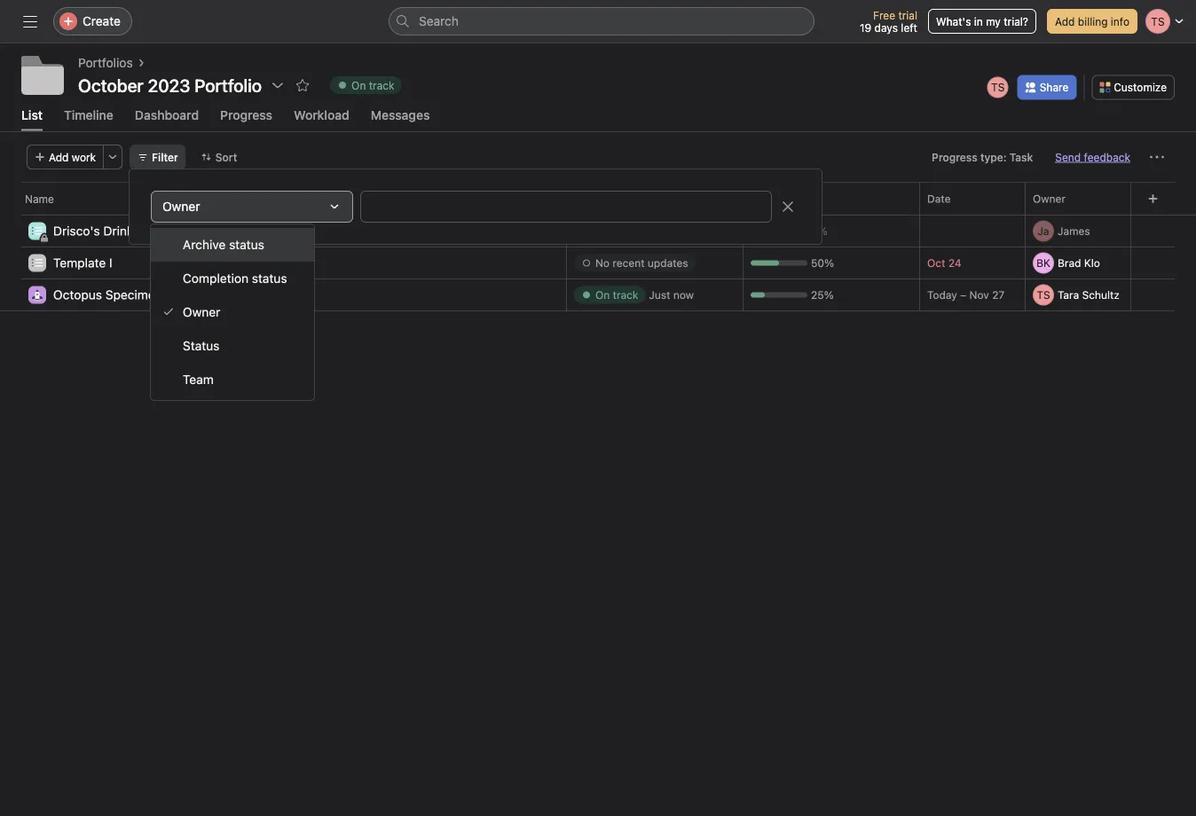 Task type: locate. For each thing, give the bounding box(es) containing it.
status
[[574, 192, 606, 205], [183, 339, 220, 353]]

expand sidebar image
[[23, 14, 37, 28]]

remove image inside template i row
[[1127, 258, 1138, 268]]

1 horizontal spatial ts
[[1037, 289, 1050, 301]]

on track
[[352, 79, 395, 91], [595, 289, 638, 301]]

add billing info
[[1055, 15, 1130, 28]]

0 vertical spatial list image
[[32, 226, 43, 236]]

0 vertical spatial ts
[[991, 81, 1005, 94]]

no recent updates
[[595, 257, 688, 269]]

status up drisco's drinks row
[[574, 192, 606, 205]]

add left the work
[[49, 151, 69, 163]]

1 horizontal spatial task
[[1010, 151, 1033, 163]]

track up messages
[[369, 79, 395, 91]]

team
[[183, 372, 214, 387]]

1 horizontal spatial on track
[[595, 289, 638, 301]]

remove image right james
[[1127, 226, 1138, 236]]

0 vertical spatial remove image
[[1127, 226, 1138, 236]]

0 horizontal spatial task
[[751, 192, 774, 205]]

add left billing
[[1055, 15, 1075, 28]]

owner button
[[151, 191, 353, 223]]

on
[[352, 79, 366, 91], [595, 289, 610, 301]]

0 horizontal spatial on
[[352, 79, 366, 91]]

progress inside dropdown button
[[932, 151, 978, 163]]

october 2023 portfolio
[[78, 75, 262, 95]]

1 vertical spatial track
[[613, 289, 638, 301]]

remove image
[[781, 200, 795, 214], [1127, 258, 1138, 268]]

date
[[927, 192, 951, 205]]

remove image right schultz
[[1127, 290, 1138, 300]]

0 horizontal spatial ts
[[991, 81, 1005, 94]]

cell down no recent updates
[[566, 278, 744, 311]]

1 vertical spatial remove image
[[1127, 258, 1138, 268]]

1 vertical spatial on track
[[595, 289, 638, 301]]

progress type: task button
[[924, 144, 1041, 169]]

customize
[[1114, 81, 1167, 94]]

timeline
[[64, 107, 114, 122]]

oct 24
[[927, 257, 962, 269]]

1 vertical spatial remove image
[[1127, 290, 1138, 300]]

0 horizontal spatial on track
[[352, 79, 395, 91]]

1 vertical spatial status
[[252, 271, 287, 286]]

octopus specimen link
[[53, 285, 162, 305]]

1 vertical spatial task
[[751, 192, 774, 205]]

just now
[[649, 289, 694, 301]]

track for cell containing on track
[[613, 289, 638, 301]]

free trial 19 days left
[[860, 9, 918, 34]]

add work
[[49, 151, 96, 163]]

status for archive status
[[229, 237, 264, 252]]

messages link
[[371, 107, 430, 131]]

brad klo
[[1058, 257, 1100, 269]]

0 vertical spatial status
[[229, 237, 264, 252]]

cell containing on track
[[566, 278, 744, 311]]

0 horizontal spatial status
[[183, 339, 220, 353]]

track
[[369, 79, 395, 91], [613, 289, 638, 301]]

0 vertical spatial status
[[574, 192, 606, 205]]

on track up messages
[[352, 79, 395, 91]]

list image for drisco's drinks
[[32, 226, 43, 236]]

ts inside octopus specimen row
[[1037, 289, 1050, 301]]

send
[[1056, 151, 1081, 163]]

task left progress
[[751, 192, 774, 205]]

timeline link
[[64, 107, 114, 131]]

0 horizontal spatial track
[[369, 79, 395, 91]]

sort
[[215, 151, 237, 163]]

0 horizontal spatial progress
[[220, 107, 273, 122]]

None text field
[[367, 196, 381, 217]]

1 row from the top
[[0, 182, 1196, 215]]

27
[[992, 289, 1005, 301]]

progress type: task
[[932, 151, 1033, 163]]

status for completion status
[[252, 271, 287, 286]]

type:
[[981, 151, 1007, 163]]

task right 'type:'
[[1010, 151, 1033, 163]]

1 vertical spatial ts
[[1037, 289, 1050, 301]]

owner down completion
[[183, 305, 220, 319]]

add for add billing info
[[1055, 15, 1075, 28]]

nov
[[970, 289, 989, 301]]

task
[[1010, 151, 1033, 163], [751, 192, 774, 205]]

brad
[[1058, 257, 1081, 269]]

today – nov 27
[[927, 289, 1005, 301]]

drinks
[[103, 223, 140, 238]]

1 horizontal spatial progress
[[932, 151, 978, 163]]

template i link
[[53, 253, 112, 273]]

left
[[901, 21, 918, 34]]

0 vertical spatial task
[[1010, 151, 1033, 163]]

0 horizontal spatial add
[[49, 151, 69, 163]]

0 vertical spatial add
[[1055, 15, 1075, 28]]

workload link
[[294, 107, 349, 131]]

completion
[[183, 271, 249, 286]]

ts left tara at the top of the page
[[1037, 289, 1050, 301]]

task progress
[[751, 192, 821, 205]]

cell up brad klo
[[1025, 215, 1141, 247]]

0 vertical spatial on
[[352, 79, 366, 91]]

ts
[[991, 81, 1005, 94], [1037, 289, 1050, 301]]

on inside octopus specimen row
[[595, 289, 610, 301]]

cell containing ja
[[1025, 215, 1141, 247]]

trial?
[[1004, 15, 1029, 28]]

cell containing bk
[[1025, 247, 1141, 279]]

cell for drinks
[[1025, 215, 1141, 247]]

i
[[109, 255, 112, 270]]

1 horizontal spatial add
[[1055, 15, 1075, 28]]

add work button
[[27, 144, 104, 169]]

name
[[25, 192, 54, 205]]

cell containing ts
[[1025, 278, 1141, 311]]

on track down recent
[[595, 289, 638, 301]]

1 horizontal spatial status
[[574, 192, 606, 205]]

cell up no recent updates
[[566, 215, 744, 247]]

track inside cell
[[613, 289, 638, 301]]

task inside row
[[751, 192, 774, 205]]

my
[[986, 15, 1001, 28]]

list image inside drisco's drinks cell
[[32, 226, 43, 236]]

cell up tara schultz
[[1025, 247, 1141, 279]]

progress
[[220, 107, 273, 122], [932, 151, 978, 163]]

1 vertical spatial progress
[[932, 151, 978, 163]]

more actions image
[[107, 152, 118, 162]]

just
[[649, 289, 670, 301]]

sort button
[[193, 144, 245, 169]]

50%
[[811, 257, 834, 269]]

ts left the share button
[[991, 81, 1005, 94]]

0 horizontal spatial remove image
[[781, 200, 795, 214]]

remove image
[[1127, 226, 1138, 236], [1127, 290, 1138, 300]]

status
[[229, 237, 264, 252], [252, 271, 287, 286]]

–
[[960, 289, 967, 301]]

status inside option
[[229, 237, 264, 252]]

1 list image from the top
[[32, 226, 43, 236]]

cell for i
[[1025, 247, 1141, 279]]

progress for progress type: task
[[932, 151, 978, 163]]

progress for progress
[[220, 107, 273, 122]]

add for add work
[[49, 151, 69, 163]]

archive status option
[[151, 228, 314, 262]]

cell
[[566, 215, 744, 247], [1025, 215, 1141, 247], [1025, 247, 1141, 279], [566, 278, 744, 311], [1025, 278, 1141, 311]]

completion status
[[183, 271, 287, 286]]

owner
[[1033, 192, 1066, 205], [162, 199, 200, 214], [183, 305, 220, 319]]

progress
[[777, 192, 821, 205]]

progress left 'type:'
[[932, 151, 978, 163]]

1 vertical spatial add
[[49, 151, 69, 163]]

status inside row
[[574, 192, 606, 205]]

0 vertical spatial progress
[[220, 107, 273, 122]]

1 vertical spatial on
[[595, 289, 610, 301]]

cell for specimen
[[1025, 278, 1141, 311]]

0 vertical spatial track
[[369, 79, 395, 91]]

1 remove image from the top
[[1127, 226, 1138, 236]]

1 horizontal spatial remove image
[[1127, 258, 1138, 268]]

list image
[[32, 226, 43, 236], [32, 258, 43, 268]]

share button
[[1018, 75, 1077, 100]]

row
[[0, 182, 1196, 215], [0, 214, 1196, 215]]

1 horizontal spatial on
[[595, 289, 610, 301]]

add
[[1055, 15, 1075, 28], [49, 151, 69, 163]]

status up 'completion status'
[[229, 237, 264, 252]]

recent
[[613, 257, 645, 269]]

list image inside the template i cell
[[32, 258, 43, 268]]

status up team
[[183, 339, 220, 353]]

0 vertical spatial on track
[[352, 79, 395, 91]]

today
[[927, 289, 957, 301]]

track down recent
[[613, 289, 638, 301]]

remove image inside drisco's drinks row
[[1127, 226, 1138, 236]]

status down drisco's drinks cell
[[252, 271, 287, 286]]

list image down name
[[32, 226, 43, 236]]

2023 portfolio
[[148, 75, 262, 95]]

list image up rocket image
[[32, 258, 43, 268]]

progress down show options icon
[[220, 107, 273, 122]]

1 vertical spatial list image
[[32, 258, 43, 268]]

days
[[875, 21, 898, 34]]

owner up archive
[[162, 199, 200, 214]]

2 remove image from the top
[[1127, 290, 1138, 300]]

1 horizontal spatial track
[[613, 289, 638, 301]]

2 list image from the top
[[32, 258, 43, 268]]

track inside popup button
[[369, 79, 395, 91]]

cell down brad klo
[[1025, 278, 1141, 311]]



Task type: vqa. For each thing, say whether or not it's contained in the screenshot.
Completion status's the status
yes



Task type: describe. For each thing, give the bounding box(es) containing it.
template i
[[53, 255, 112, 270]]

october
[[78, 75, 144, 95]]

schultz
[[1082, 289, 1120, 301]]

now
[[673, 289, 694, 301]]

customize button
[[1092, 75, 1175, 100]]

template i row
[[0, 247, 1196, 281]]

owner up ja
[[1033, 192, 1066, 205]]

remove image for drisco's drinks
[[1127, 226, 1138, 236]]

19
[[860, 21, 872, 34]]

octopus specimen cell
[[0, 278, 567, 313]]

progress link
[[220, 107, 273, 131]]

on track button
[[322, 73, 410, 98]]

what's
[[936, 15, 971, 28]]

drisco's
[[53, 223, 100, 238]]

2 row from the top
[[0, 214, 1196, 215]]

send feedback
[[1056, 151, 1131, 163]]

updates
[[648, 257, 688, 269]]

25%
[[811, 289, 834, 301]]

more actions image
[[1150, 150, 1164, 164]]

tara schultz
[[1058, 289, 1120, 301]]

drisco's drinks
[[53, 223, 140, 238]]

archive status
[[183, 237, 264, 252]]

specimen
[[105, 287, 162, 302]]

search
[[419, 14, 459, 28]]

on inside popup button
[[352, 79, 366, 91]]

track for on track popup button
[[369, 79, 395, 91]]

drisco's drinks cell
[[0, 215, 567, 249]]

list link
[[21, 107, 43, 131]]

dashboard
[[135, 107, 199, 122]]

what's in my trial?
[[936, 15, 1029, 28]]

no recent updates cell
[[566, 247, 744, 279]]

octopus specimen
[[53, 287, 162, 302]]

on track inside popup button
[[352, 79, 395, 91]]

list
[[21, 107, 43, 122]]

bk
[[1037, 257, 1051, 269]]

0 vertical spatial remove image
[[781, 200, 795, 214]]

add billing info button
[[1047, 9, 1138, 34]]

filter button
[[130, 144, 186, 169]]

create
[[83, 14, 121, 28]]

in
[[974, 15, 983, 28]]

share
[[1040, 81, 1069, 94]]

dashboard link
[[135, 107, 199, 131]]

row containing name
[[0, 182, 1196, 215]]

filter
[[152, 151, 178, 163]]

drisco's drinks link
[[53, 221, 140, 241]]

list image for template i
[[32, 258, 43, 268]]

search button
[[389, 7, 815, 35]]

owner inside dropdown button
[[162, 199, 200, 214]]

create button
[[53, 7, 132, 35]]

oct
[[927, 257, 946, 269]]

feedback
[[1084, 151, 1131, 163]]

portfolios link
[[78, 53, 133, 73]]

remove image for octopus specimen
[[1127, 290, 1138, 300]]

add field image
[[1148, 193, 1159, 204]]

drisco's drinks row
[[0, 215, 1196, 249]]

24
[[949, 257, 962, 269]]

template
[[53, 255, 106, 270]]

no
[[595, 257, 610, 269]]

tara
[[1058, 289, 1079, 301]]

on track inside octopus specimen row
[[595, 289, 638, 301]]

info
[[1111, 15, 1130, 28]]

billing
[[1078, 15, 1108, 28]]

klo
[[1084, 257, 1100, 269]]

ja
[[1038, 225, 1049, 237]]

send feedback link
[[1056, 149, 1131, 165]]

what's in my trial? button
[[928, 9, 1037, 34]]

trial
[[898, 9, 918, 21]]

free
[[873, 9, 895, 21]]

octopus specimen row
[[0, 278, 1196, 313]]

template i cell
[[0, 247, 567, 281]]

1 vertical spatial status
[[183, 339, 220, 353]]

rocket image
[[32, 290, 43, 300]]

add to starred image
[[296, 78, 310, 92]]

portfolios
[[78, 55, 133, 70]]

task inside dropdown button
[[1010, 151, 1033, 163]]

search list box
[[389, 7, 815, 35]]

work
[[72, 151, 96, 163]]

archive
[[183, 237, 226, 252]]

octopus
[[53, 287, 102, 302]]

show options image
[[271, 78, 285, 92]]

workload
[[294, 107, 349, 122]]

james
[[1058, 225, 1090, 237]]

messages
[[371, 107, 430, 122]]

0%
[[811, 225, 828, 237]]



